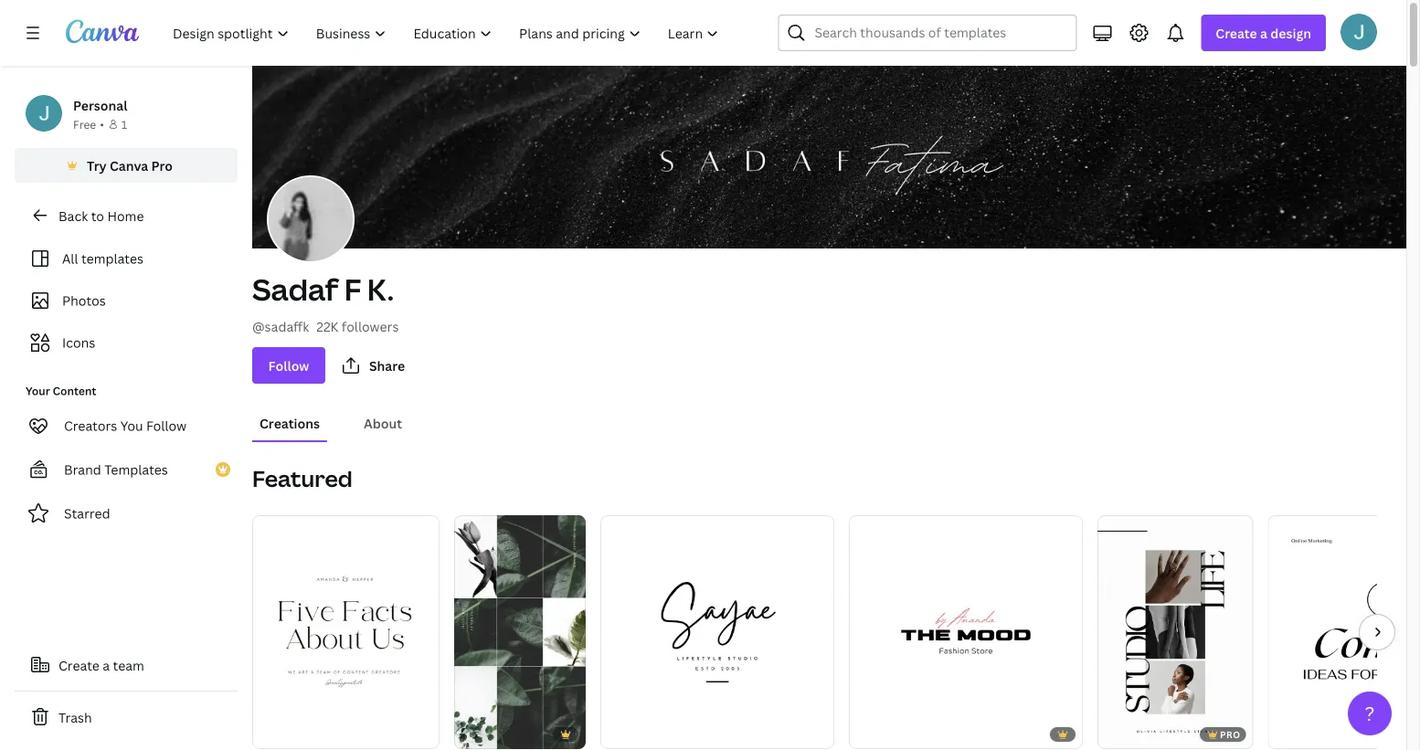 Task type: vqa. For each thing, say whether or not it's contained in the screenshot.
Presentations corresponding to Congratulations Presentations
no



Task type: locate. For each thing, give the bounding box(es) containing it.
about
[[364, 415, 402, 432]]

? button
[[1348, 692, 1392, 736]]

1 vertical spatial a
[[103, 657, 110, 674]]

trash
[[59, 709, 92, 726]]

0 vertical spatial create
[[1216, 24, 1258, 42]]

create left design
[[1216, 24, 1258, 42]]

sadaf f k. @sadaffk 22k followers
[[252, 270, 399, 335]]

follow inside follow dropdown button
[[268, 357, 309, 374]]

0 horizontal spatial create
[[59, 657, 100, 674]]

templates
[[104, 461, 168, 479]]

3 group from the left
[[600, 508, 834, 750]]

design
[[1271, 24, 1312, 42]]

create inside button
[[59, 657, 100, 674]]

create a team button
[[15, 647, 238, 684]]

back
[[59, 207, 88, 224]]

@sadaffk
[[252, 318, 309, 335]]

a left design
[[1261, 24, 1268, 42]]

0 horizontal spatial a
[[103, 657, 110, 674]]

create left the team
[[59, 657, 100, 674]]

follow down @sadaffk
[[268, 357, 309, 374]]

1 horizontal spatial a
[[1261, 24, 1268, 42]]

starred link
[[15, 496, 238, 532]]

follow
[[268, 357, 309, 374], [146, 417, 187, 435]]

0 vertical spatial a
[[1261, 24, 1268, 42]]

your
[[26, 384, 50, 399]]

1 vertical spatial follow
[[146, 417, 187, 435]]

•
[[100, 117, 104, 132]]

1 vertical spatial create
[[59, 657, 100, 674]]

0 horizontal spatial follow
[[146, 417, 187, 435]]

1 horizontal spatial create
[[1216, 24, 1258, 42]]

templates
[[81, 250, 143, 267]]

1
[[121, 117, 127, 132]]

back to home link
[[15, 197, 238, 234]]

icons
[[62, 334, 95, 352]]

a inside button
[[103, 657, 110, 674]]

a inside dropdown button
[[1261, 24, 1268, 42]]

create inside dropdown button
[[1216, 24, 1258, 42]]

create
[[1216, 24, 1258, 42], [59, 657, 100, 674]]

group
[[252, 508, 440, 750], [454, 508, 586, 750], [600, 508, 834, 750], [849, 508, 1083, 750], [1098, 508, 1254, 750]]

a for design
[[1261, 24, 1268, 42]]

free
[[73, 117, 96, 132]]

content
[[53, 384, 96, 399]]

4 group from the left
[[849, 508, 1083, 750]]

follow right you
[[146, 417, 187, 435]]

1 group from the left
[[252, 508, 440, 750]]

brand
[[64, 461, 101, 479]]

featured
[[252, 464, 353, 494]]

None search field
[[778, 15, 1077, 51]]

a left the team
[[103, 657, 110, 674]]

starred
[[64, 505, 110, 522]]

create for create a design
[[1216, 24, 1258, 42]]

0 vertical spatial follow
[[268, 357, 309, 374]]

create a design button
[[1202, 15, 1327, 51]]

free •
[[73, 117, 104, 132]]

personal
[[73, 96, 127, 114]]

all templates
[[62, 250, 143, 267]]

1 horizontal spatial follow
[[268, 357, 309, 374]]

pro
[[151, 157, 173, 174]]

2 group from the left
[[454, 508, 586, 750]]

a
[[1261, 24, 1268, 42], [103, 657, 110, 674]]



Task type: describe. For each thing, give the bounding box(es) containing it.
try canva pro
[[87, 157, 173, 174]]

create for create a team
[[59, 657, 100, 674]]

share button
[[333, 347, 420, 384]]

creations button
[[252, 406, 327, 441]]

you
[[120, 417, 143, 435]]

all templates link
[[26, 241, 227, 276]]

5 group from the left
[[1098, 508, 1254, 750]]

try canva pro button
[[15, 148, 238, 183]]

Search search field
[[815, 16, 1065, 50]]

photos
[[62, 292, 106, 309]]

trash link
[[15, 699, 238, 736]]

creators
[[64, 417, 117, 435]]

follow inside creators you follow link
[[146, 417, 187, 435]]

create a team
[[59, 657, 144, 674]]

brand templates link
[[15, 452, 238, 488]]

photos link
[[26, 283, 227, 318]]

create a design
[[1216, 24, 1312, 42]]

back to home
[[59, 207, 144, 224]]

22k
[[317, 318, 339, 335]]

k.
[[367, 270, 394, 309]]

sadaf
[[252, 270, 338, 309]]

all
[[62, 250, 78, 267]]

to
[[91, 207, 104, 224]]

icons link
[[26, 325, 227, 360]]

canva
[[110, 157, 148, 174]]

john smith image
[[1341, 13, 1378, 50]]

creators you follow
[[64, 417, 187, 435]]

about button
[[357, 406, 410, 441]]

followers
[[342, 318, 399, 335]]

share
[[369, 357, 405, 374]]

your content
[[26, 384, 96, 399]]

brand templates
[[64, 461, 168, 479]]

home
[[107, 207, 144, 224]]

try
[[87, 157, 107, 174]]

creators you follow link
[[15, 408, 238, 444]]

team
[[113, 657, 144, 674]]

creations
[[260, 415, 320, 432]]

?
[[1365, 701, 1375, 727]]

a for team
[[103, 657, 110, 674]]

f
[[344, 270, 361, 309]]

top level navigation element
[[161, 15, 735, 51]]

follow button
[[252, 347, 325, 384]]



